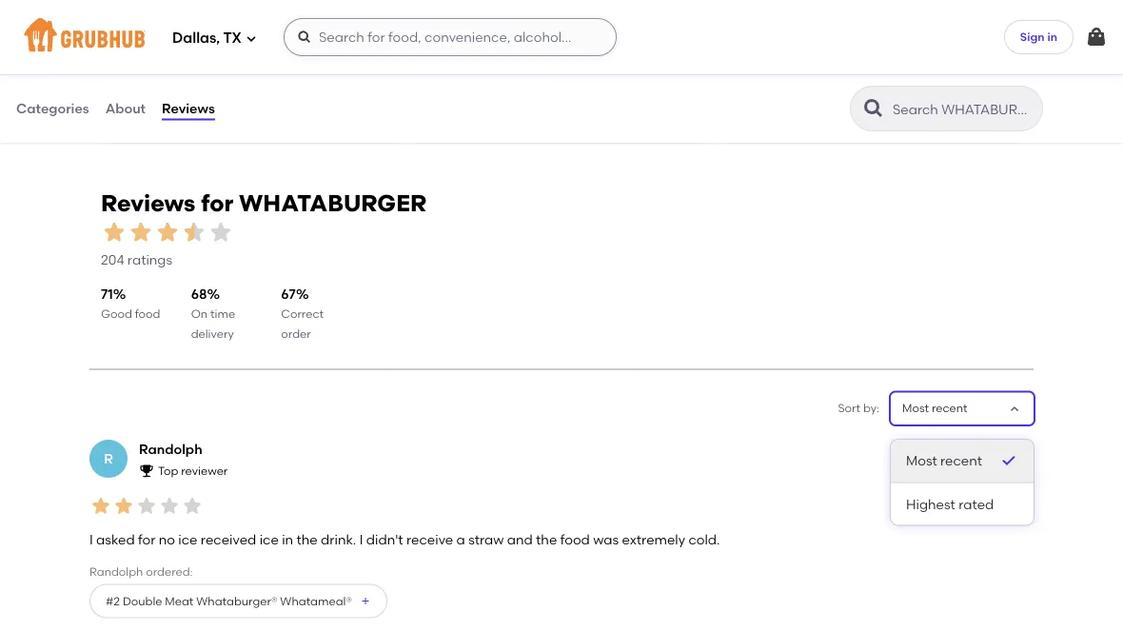 Task type: locate. For each thing, give the bounding box(es) containing it.
delivery inside 30–45 min $4.99 delivery
[[771, 86, 814, 99]]

most recent up highest rated
[[907, 453, 983, 469]]

for
[[201, 190, 233, 217], [138, 532, 156, 548]]

i
[[90, 532, 93, 548], [360, 532, 363, 548]]

1 horizontal spatial for
[[201, 190, 233, 217]]

dallas, tx
[[172, 30, 242, 47]]

1 horizontal spatial ice
[[260, 532, 279, 548]]

delivery right the $5.49
[[152, 86, 195, 99]]

recent
[[932, 402, 968, 415], [941, 453, 983, 469]]

1 horizontal spatial min
[[467, 69, 488, 83]]

67 correct order
[[281, 286, 324, 340]]

reviews for whataburger
[[101, 190, 427, 217]]

25–40 min
[[431, 69, 488, 83]]

Search for food, convenience, alcohol... search field
[[284, 18, 617, 56]]

randolph ordered:
[[90, 565, 193, 578]]

0 vertical spatial in
[[1048, 30, 1058, 44]]

time
[[210, 307, 235, 321]]

min for 30–45
[[777, 69, 798, 83]]

1 vertical spatial ratings
[[958, 89, 1003, 106]]

min right 30–45
[[777, 69, 798, 83]]

the left drink.
[[297, 532, 318, 548]]

1 ice from the left
[[178, 532, 198, 548]]

#2 double meat whataburger® whatameal®
[[106, 594, 352, 608]]

in inside button
[[1048, 30, 1058, 44]]

star icon image
[[307, 68, 322, 83], [322, 68, 337, 83], [337, 68, 353, 83], [353, 68, 368, 83], [353, 68, 368, 83], [368, 68, 383, 83], [927, 68, 942, 83], [942, 68, 957, 83], [957, 68, 972, 83], [972, 68, 988, 83], [972, 68, 988, 83], [988, 68, 1003, 83], [101, 219, 128, 246], [128, 219, 154, 246], [154, 219, 181, 246], [181, 219, 208, 246], [181, 219, 208, 246], [208, 219, 234, 246], [90, 495, 112, 518], [112, 495, 135, 518], [135, 495, 158, 518], [158, 495, 181, 518], [181, 495, 204, 518]]

0 horizontal spatial food
[[135, 307, 160, 321]]

recent up most recent option
[[932, 402, 968, 415]]

for up 68
[[201, 190, 233, 217]]

the
[[297, 532, 318, 548], [536, 532, 557, 548]]

204 ratings
[[101, 252, 172, 268]]

ihop link
[[121, 19, 383, 40]]

correct
[[281, 307, 324, 321]]

0 horizontal spatial ice
[[178, 532, 198, 548]]

0 vertical spatial food
[[135, 307, 160, 321]]

most inside option
[[907, 453, 938, 469]]

1 horizontal spatial i
[[360, 532, 363, 548]]

0 horizontal spatial i
[[90, 532, 93, 548]]

3 min from the left
[[777, 69, 798, 83]]

rated
[[959, 496, 995, 512]]

most recent
[[903, 402, 968, 415], [907, 453, 983, 469]]

village baking co. (002)
[[431, 20, 612, 39]]

tx
[[223, 30, 242, 47]]

0 horizontal spatial the
[[297, 532, 318, 548]]

min inside 35–50 min $5.49 delivery
[[157, 69, 178, 83]]

was
[[593, 532, 619, 548]]

0 vertical spatial most
[[903, 402, 930, 415]]

204
[[101, 252, 124, 268]]

i asked for no ice received ice in the drink.  i didn't receive a straw and the food was extremely cold.
[[90, 532, 720, 548]]

food
[[135, 307, 160, 321], [561, 532, 590, 548]]

sort
[[839, 402, 861, 415]]

sort by:
[[839, 402, 880, 415]]

67
[[281, 286, 296, 302]]

ice
[[178, 532, 198, 548], [260, 532, 279, 548]]

delivery
[[152, 86, 195, 99], [771, 86, 814, 99], [191, 327, 234, 340]]

i left asked
[[90, 532, 93, 548]]

min
[[157, 69, 178, 83], [467, 69, 488, 83], [777, 69, 798, 83]]

35–50
[[121, 69, 155, 83]]

1 vertical spatial recent
[[941, 453, 983, 469]]

0 vertical spatial for
[[201, 190, 233, 217]]

0 horizontal spatial svg image
[[246, 33, 257, 44]]

reviews button
[[161, 74, 216, 143]]

0 horizontal spatial for
[[138, 532, 156, 548]]

whatameal®
[[280, 594, 352, 608]]

1 horizontal spatial in
[[1048, 30, 1058, 44]]

svg image right sign in button
[[1086, 26, 1109, 49]]

118
[[937, 89, 955, 106]]

35–50 min $5.49 delivery
[[121, 69, 195, 99]]

71
[[101, 286, 113, 302]]

top reviewer
[[158, 464, 228, 478]]

trophy icon image
[[139, 463, 154, 478]]

ice right no
[[178, 532, 198, 548]]

0 horizontal spatial ratings
[[127, 252, 172, 268]]

most up the highest
[[907, 453, 938, 469]]

0 vertical spatial recent
[[932, 402, 968, 415]]

straw
[[469, 532, 504, 548]]

2 min from the left
[[467, 69, 488, 83]]

2 horizontal spatial ratings
[[958, 89, 1003, 106]]

yesterday
[[980, 441, 1034, 455]]

food right good
[[135, 307, 160, 321]]

0 horizontal spatial min
[[157, 69, 178, 83]]

order
[[281, 327, 311, 340]]

30–45
[[741, 69, 774, 83]]

min inside 30–45 min $4.99 delivery
[[777, 69, 798, 83]]

0 vertical spatial ratings
[[654, 69, 693, 83]]

most recent up most recent option
[[903, 402, 968, 415]]

1 vertical spatial randolph
[[90, 565, 143, 578]]

caret down icon image
[[1008, 401, 1023, 417]]

the right and
[[536, 532, 557, 548]]

recent inside sort by: "field"
[[932, 402, 968, 415]]

1 horizontal spatial food
[[561, 532, 590, 548]]

most
[[903, 402, 930, 415], [907, 453, 938, 469]]

most recent inside most recent option
[[907, 453, 983, 469]]

recent up highest rated
[[941, 453, 983, 469]]

in left drink.
[[282, 532, 293, 548]]

1 horizontal spatial the
[[536, 532, 557, 548]]

ratings
[[654, 69, 693, 83], [958, 89, 1003, 106], [127, 252, 172, 268]]

reviews
[[162, 100, 215, 117], [101, 190, 196, 217]]

reviews up 204 ratings
[[101, 190, 196, 217]]

118 ratings
[[937, 89, 1003, 106]]

for left no
[[138, 532, 156, 548]]

1 horizontal spatial svg image
[[1086, 26, 1109, 49]]

0 horizontal spatial in
[[282, 532, 293, 548]]

sign in
[[1021, 30, 1058, 44]]

68
[[191, 286, 207, 302]]

whataburger®
[[196, 594, 278, 608]]

1 vertical spatial reviews
[[101, 190, 196, 217]]

svg image
[[297, 30, 312, 45]]

most right by:
[[903, 402, 930, 415]]

0 vertical spatial randolph
[[139, 441, 203, 458]]

drink.
[[321, 532, 356, 548]]

randolph up #2
[[90, 565, 143, 578]]

ice right received
[[260, 532, 279, 548]]

min down bakery
[[467, 69, 488, 83]]

delivery inside 35–50 min $5.49 delivery
[[152, 86, 195, 99]]

1 horizontal spatial ratings
[[654, 69, 693, 83]]

ihop
[[121, 20, 160, 39]]

in right sign
[[1048, 30, 1058, 44]]

recent inside option
[[941, 453, 983, 469]]

highest
[[907, 496, 956, 512]]

randolph
[[139, 441, 203, 458], [90, 565, 143, 578]]

randolph up top at the left of page
[[139, 441, 203, 458]]

delivery right $4.99
[[771, 86, 814, 99]]

2 vertical spatial ratings
[[127, 252, 172, 268]]

1 vertical spatial in
[[282, 532, 293, 548]]

svg image
[[1086, 26, 1109, 49], [246, 33, 257, 44]]

i right drink.
[[360, 532, 363, 548]]

search icon image
[[863, 97, 886, 120]]

1 vertical spatial most recent
[[907, 453, 983, 469]]

most inside sort by: "field"
[[903, 402, 930, 415]]

food left was on the right
[[561, 532, 590, 548]]

min down american
[[157, 69, 178, 83]]

1 min from the left
[[157, 69, 178, 83]]

reviews down 35–50 min $5.49 delivery
[[162, 100, 215, 117]]

#2
[[106, 594, 120, 608]]

no
[[159, 532, 175, 548]]

0 vertical spatial reviews
[[162, 100, 215, 117]]

delivery down time
[[191, 327, 234, 340]]

main navigation navigation
[[0, 0, 1124, 74]]

and
[[507, 532, 533, 548]]

ratings right 118
[[958, 89, 1003, 106]]

1 vertical spatial for
[[138, 532, 156, 548]]

highest rated
[[907, 496, 995, 512]]

ratings right enough
[[654, 69, 693, 83]]

check icon image
[[1000, 452, 1019, 471]]

#2 double meat whataburger® whatameal® button
[[90, 584, 388, 619]]

reviews inside button
[[162, 100, 215, 117]]

2 ice from the left
[[260, 532, 279, 548]]

good
[[101, 307, 132, 321]]

in
[[1048, 30, 1058, 44], [282, 532, 293, 548]]

sign in button
[[1005, 20, 1074, 54]]

american
[[148, 45, 202, 59]]

delivery inside 68 on time delivery
[[191, 327, 234, 340]]

2 horizontal spatial min
[[777, 69, 798, 83]]

2 the from the left
[[536, 532, 557, 548]]

ratings right 204
[[127, 252, 172, 268]]

reviewer
[[181, 464, 228, 478]]

randolph for randolph
[[139, 441, 203, 458]]

svg image right tx
[[246, 33, 257, 44]]

subscription pass image
[[431, 45, 450, 60]]

1 vertical spatial most
[[907, 453, 938, 469]]

30–45 min $4.99 delivery
[[741, 69, 814, 99]]



Task type: vqa. For each thing, say whether or not it's contained in the screenshot.
Free
no



Task type: describe. For each thing, give the bounding box(es) containing it.
ratings for 118 ratings
[[958, 89, 1003, 106]]

top
[[158, 464, 178, 478]]

food inside 71 good food
[[135, 307, 160, 321]]

min for 35–50
[[157, 69, 178, 83]]

bakery
[[458, 45, 495, 59]]

r
[[104, 451, 113, 467]]

randolph for randolph ordered:
[[90, 565, 143, 578]]

(002)
[[572, 20, 612, 39]]

asked
[[96, 532, 135, 548]]

village
[[431, 20, 483, 39]]

reviews for reviews
[[162, 100, 215, 117]]

on
[[191, 307, 208, 321]]

68 on time delivery
[[191, 286, 235, 340]]

$4.99
[[741, 86, 769, 99]]

enough
[[609, 69, 652, 83]]

double
[[123, 594, 162, 608]]

delivery for 35–50
[[152, 86, 195, 99]]

most recent option
[[891, 440, 1034, 483]]

dallas,
[[172, 30, 220, 47]]

receive
[[407, 532, 454, 548]]

1 the from the left
[[297, 532, 318, 548]]

Search WHATABURGER search field
[[891, 100, 1037, 118]]

subscription pass image
[[121, 45, 140, 60]]

cold.
[[689, 532, 720, 548]]

25–40
[[431, 69, 464, 83]]

0 vertical spatial most recent
[[903, 402, 968, 415]]

delivery for 30–45
[[771, 86, 814, 99]]

about button
[[104, 74, 147, 143]]

not
[[586, 69, 607, 83]]

received
[[201, 532, 256, 548]]

71 good food
[[101, 286, 160, 321]]

co.
[[543, 20, 569, 39]]

1 i from the left
[[90, 532, 93, 548]]

min for 25–40
[[467, 69, 488, 83]]

didn't
[[366, 532, 403, 548]]

sign
[[1021, 30, 1045, 44]]

a
[[457, 532, 465, 548]]

baking
[[487, 20, 539, 39]]

about
[[105, 100, 146, 117]]

Sort by: field
[[903, 401, 968, 417]]

2 i from the left
[[360, 532, 363, 548]]

meat
[[165, 594, 194, 608]]

plus icon image
[[360, 596, 371, 607]]

by:
[[864, 402, 880, 415]]

categories button
[[15, 74, 90, 143]]

village baking co. (002) link
[[431, 19, 693, 40]]

ratings for 204 ratings
[[127, 252, 172, 268]]

whataburger
[[239, 190, 427, 217]]

$5.49
[[121, 86, 149, 99]]

categories
[[16, 100, 89, 117]]

1 vertical spatial food
[[561, 532, 590, 548]]

delivery for 68
[[191, 327, 234, 340]]

not enough ratings
[[586, 69, 693, 83]]

ordered:
[[146, 565, 193, 578]]

reviews for reviews for whataburger
[[101, 190, 196, 217]]

extremely
[[622, 532, 686, 548]]



